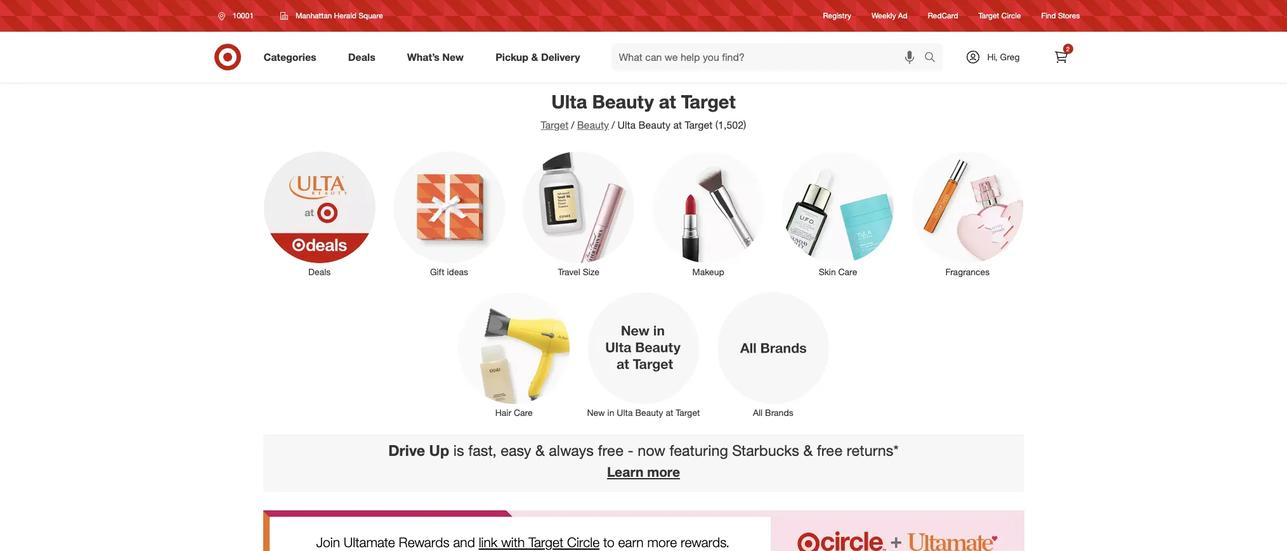 Task type: describe. For each thing, give the bounding box(es) containing it.
beauty right target link
[[577, 119, 609, 131]]

search
[[919, 52, 949, 64]]

in
[[608, 408, 615, 418]]

hair care
[[496, 408, 533, 418]]

size
[[583, 267, 600, 277]]

now
[[638, 442, 666, 460]]

2 vertical spatial ulta
[[617, 408, 633, 418]]

fast,
[[469, 442, 497, 460]]

What can we help you find? suggestions appear below search field
[[612, 43, 928, 71]]

returns*
[[847, 442, 899, 460]]

find stores
[[1042, 11, 1081, 21]]

1 vertical spatial deals link
[[255, 149, 385, 279]]

rewards
[[399, 535, 450, 551]]

target up featuring in the bottom right of the page
[[676, 408, 701, 418]]

ad
[[899, 11, 908, 21]]

hi, greg
[[988, 51, 1020, 62]]

0 vertical spatial deals
[[348, 51, 376, 63]]

beauty inside new in ulta beauty at target link
[[636, 408, 664, 418]]

hair
[[496, 408, 512, 418]]

makeup
[[693, 267, 725, 277]]

greg
[[1001, 51, 1020, 62]]

starbucks
[[733, 442, 800, 460]]

2
[[1067, 45, 1070, 53]]

square
[[359, 11, 383, 20]]

target up the hi,
[[979, 11, 1000, 21]]

up
[[429, 442, 450, 460]]

& right easy
[[536, 442, 545, 460]]

registry link
[[824, 10, 852, 21]]

care for skin care
[[839, 267, 858, 277]]

categories
[[264, 51, 317, 63]]

manhattan herald square
[[296, 11, 383, 20]]

target up (1,502)
[[682, 90, 736, 113]]

1 vertical spatial ulta
[[618, 119, 636, 131]]

0 vertical spatial deals link
[[338, 43, 392, 71]]

easy
[[501, 442, 532, 460]]

skin care
[[819, 267, 858, 277]]

2 more from the top
[[648, 535, 677, 551]]

& right pickup
[[532, 51, 539, 63]]

weekly ad
[[872, 11, 908, 21]]

earn
[[619, 535, 644, 551]]

1 vertical spatial new
[[587, 408, 605, 418]]

ideas
[[447, 267, 469, 277]]

skin care link
[[774, 149, 903, 279]]

drive
[[389, 442, 425, 460]]

pickup
[[496, 51, 529, 63]]

at inside new in ulta beauty at target link
[[666, 408, 674, 418]]

1 / from the left
[[572, 119, 575, 131]]

find stores link
[[1042, 10, 1081, 21]]

fragrances link
[[903, 149, 1033, 279]]

what's new
[[407, 51, 464, 63]]

care for hair care
[[514, 408, 533, 418]]

stores
[[1059, 11, 1081, 21]]

hair care link
[[449, 290, 579, 420]]

always
[[549, 442, 594, 460]]

target circle link
[[979, 10, 1022, 21]]

gift
[[430, 267, 445, 277]]

0 vertical spatial ulta
[[552, 90, 587, 113]]

gift ideas
[[430, 267, 469, 277]]

find
[[1042, 11, 1057, 21]]

2 free from the left
[[817, 442, 843, 460]]

with
[[502, 535, 525, 551]]

redcard link
[[929, 10, 959, 21]]

weekly ad link
[[872, 10, 908, 21]]

manhattan
[[296, 11, 332, 20]]

travel size link
[[514, 149, 644, 279]]

weekly
[[872, 11, 897, 21]]

all brands
[[753, 408, 794, 418]]



Task type: vqa. For each thing, say whether or not it's contained in the screenshot.
2nd free from right
yes



Task type: locate. For each thing, give the bounding box(es) containing it.
all
[[753, 408, 763, 418]]

1 more from the top
[[648, 464, 681, 481]]

fragrances
[[946, 267, 990, 277]]

0 vertical spatial circle
[[1002, 11, 1022, 21]]

more
[[648, 464, 681, 481], [648, 535, 677, 551]]

0 horizontal spatial /
[[572, 119, 575, 131]]

care right skin
[[839, 267, 858, 277]]

1 vertical spatial care
[[514, 408, 533, 418]]

delivery
[[541, 51, 581, 63]]

1 horizontal spatial new
[[587, 408, 605, 418]]

target link
[[541, 119, 569, 131]]

2 / from the left
[[612, 119, 615, 131]]

ulta right beauty link
[[618, 119, 636, 131]]

what's
[[407, 51, 440, 63]]

0 horizontal spatial circle
[[568, 535, 600, 551]]

join ultamate rewards and link with target circle to earn more rewards.
[[316, 535, 730, 551]]

more inside 'drive up is fast, easy & always free - now featuring starbucks & free returns* learn more'
[[648, 464, 681, 481]]

featuring
[[670, 442, 729, 460]]

new in ulta beauty at target
[[587, 408, 701, 418]]

free left -
[[598, 442, 624, 460]]

1 vertical spatial deals
[[309, 267, 331, 277]]

ultamate
[[344, 535, 395, 551]]

0 horizontal spatial care
[[514, 408, 533, 418]]

link
[[479, 535, 498, 551]]

beauty
[[593, 90, 654, 113], [577, 119, 609, 131], [639, 119, 671, 131], [636, 408, 664, 418]]

deals
[[348, 51, 376, 63], [309, 267, 331, 277]]

0 horizontal spatial deals
[[309, 267, 331, 277]]

what's new link
[[397, 43, 480, 71]]

target circle
[[979, 11, 1022, 21]]

more down the now
[[648, 464, 681, 481]]

0 vertical spatial care
[[839, 267, 858, 277]]

circle left the find
[[1002, 11, 1022, 21]]

target left beauty link
[[541, 119, 569, 131]]

brands
[[766, 408, 794, 418]]

drive up is fast, easy & always free - now featuring starbucks & free returns* learn more
[[389, 442, 899, 481]]

/
[[572, 119, 575, 131], [612, 119, 615, 131]]

pickup & delivery link
[[485, 43, 596, 71]]

1 horizontal spatial /
[[612, 119, 615, 131]]

travel size
[[558, 267, 600, 277]]

rewards.
[[681, 535, 730, 551]]

1 horizontal spatial circle
[[1002, 11, 1022, 21]]

redcard
[[929, 11, 959, 21]]

0 vertical spatial more
[[648, 464, 681, 481]]

target
[[979, 11, 1000, 21], [682, 90, 736, 113], [541, 119, 569, 131], [685, 119, 713, 131], [676, 408, 701, 418], [529, 535, 564, 551]]

circle
[[1002, 11, 1022, 21], [568, 535, 600, 551]]

is
[[454, 442, 464, 460]]

care
[[839, 267, 858, 277], [514, 408, 533, 418]]

1 vertical spatial more
[[648, 535, 677, 551]]

new
[[443, 51, 464, 63], [587, 408, 605, 418]]

ulta beauty at target target / beauty / ulta beauty at target (1,502)
[[541, 90, 747, 131]]

0 vertical spatial new
[[443, 51, 464, 63]]

learn
[[607, 464, 644, 481]]

1 horizontal spatial deals
[[348, 51, 376, 63]]

2 vertical spatial at
[[666, 408, 674, 418]]

hi,
[[988, 51, 998, 62]]

& right starbucks
[[804, 442, 813, 460]]

to
[[604, 535, 615, 551]]

beauty link
[[577, 119, 609, 131]]

1 free from the left
[[598, 442, 624, 460]]

new left 'in' on the bottom left
[[587, 408, 605, 418]]

circle left to
[[568, 535, 600, 551]]

/ right beauty link
[[612, 119, 615, 131]]

search button
[[919, 43, 949, 74]]

at
[[659, 90, 677, 113], [674, 119, 682, 131], [666, 408, 674, 418]]

ulta right 'in' on the bottom left
[[617, 408, 633, 418]]

new in ulta beauty at target link
[[579, 290, 709, 420]]

1 horizontal spatial care
[[839, 267, 858, 277]]

manhattan herald square button
[[272, 4, 392, 27]]

free
[[598, 442, 624, 460], [817, 442, 843, 460]]

and
[[453, 535, 475, 551]]

target right with
[[529, 535, 564, 551]]

0 horizontal spatial new
[[443, 51, 464, 63]]

beauty up the now
[[636, 408, 664, 418]]

target left (1,502)
[[685, 119, 713, 131]]

1 horizontal spatial free
[[817, 442, 843, 460]]

10001
[[233, 11, 254, 20]]

beauty up beauty link
[[593, 90, 654, 113]]

ulta up target link
[[552, 90, 587, 113]]

all brands link
[[709, 290, 839, 420]]

beauty right beauty link
[[639, 119, 671, 131]]

pickup & delivery
[[496, 51, 581, 63]]

10001 button
[[210, 4, 267, 27]]

target circle plus ultamate rewards image
[[263, 503, 1025, 552]]

/ right target link
[[572, 119, 575, 131]]

ulta
[[552, 90, 587, 113], [618, 119, 636, 131], [617, 408, 633, 418]]

0 vertical spatial at
[[659, 90, 677, 113]]

skin
[[819, 267, 836, 277]]

herald
[[334, 11, 357, 20]]

makeup link
[[644, 149, 774, 279]]

&
[[532, 51, 539, 63], [536, 442, 545, 460], [804, 442, 813, 460]]

deals link
[[338, 43, 392, 71], [255, 149, 385, 279]]

travel
[[558, 267, 581, 277]]

1 vertical spatial at
[[674, 119, 682, 131]]

join
[[316, 535, 340, 551]]

2 link
[[1048, 43, 1076, 71]]

registry
[[824, 11, 852, 21]]

gift ideas link
[[385, 149, 514, 279]]

more right earn
[[648, 535, 677, 551]]

0 horizontal spatial free
[[598, 442, 624, 460]]

1 vertical spatial circle
[[568, 535, 600, 551]]

free left returns*
[[817, 442, 843, 460]]

care right hair
[[514, 408, 533, 418]]

new right what's
[[443, 51, 464, 63]]

categories link
[[253, 43, 332, 71]]

-
[[628, 442, 634, 460]]

(1,502)
[[716, 119, 747, 131]]



